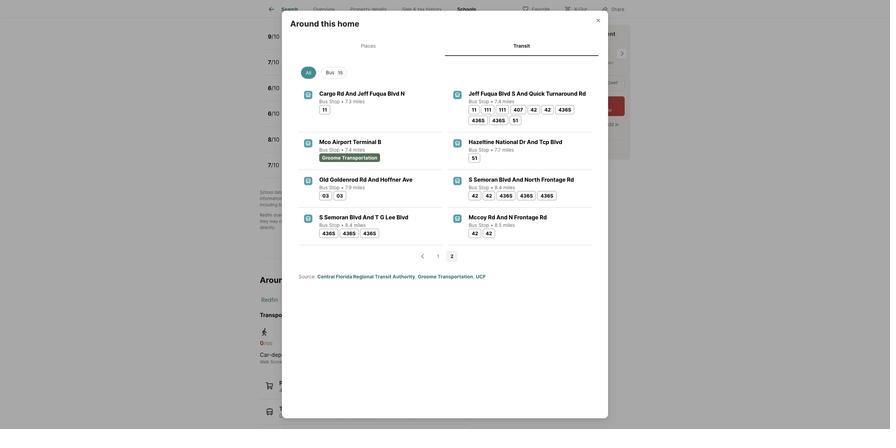 Task type: vqa. For each thing, say whether or not it's contained in the screenshot.
the real estate agents ▾ link in the right top of the page
no



Task type: locate. For each thing, give the bounding box(es) containing it.
tab list containing search
[[260, 0, 490, 18]]

and inside s semoran blvd and t g lee blvd bus stop • 8.4 miles
[[363, 214, 374, 221]]

nona left mco
[[301, 133, 316, 140]]

regional
[[353, 274, 374, 280]]

None button
[[593, 39, 621, 68]]

favorite button
[[517, 2, 556, 16]]

1 nona from the top
[[301, 133, 316, 140]]

1 horizontal spatial 111
[[499, 107, 506, 113]]

tax
[[418, 6, 425, 12]]

1 horizontal spatial the
[[462, 219, 469, 224]]

public,
[[287, 38, 303, 44], [287, 89, 303, 95], [287, 141, 303, 147], [287, 166, 303, 172]]

bus image left the "guarantee" on the left of the page
[[304, 215, 313, 223]]

1 horizontal spatial are
[[421, 213, 428, 218]]

last
[[552, 128, 559, 134]]

car-
[[260, 352, 272, 358]]

schools
[[459, 196, 474, 201], [338, 202, 353, 207]]

data
[[275, 190, 283, 195]]

1 horizontal spatial jeff
[[469, 90, 480, 97]]

1 lake from the top
[[287, 133, 300, 140]]

2 6 /10 from the top
[[268, 110, 280, 117]]

bus inside cargo rd and jeff fuqua blvd n bus stop • 7.3 miles 11
[[320, 98, 328, 104]]

0 vertical spatial tour
[[528, 30, 540, 37]]

2 vertical spatial transit
[[279, 406, 298, 413]]

6 for cornerstone
[[268, 110, 272, 117]]

source: central florida regional transit authority , groome transportation , ucf
[[299, 274, 486, 280]]

walk
[[260, 359, 269, 365]]

as
[[307, 196, 311, 201], [469, 213, 474, 218]]

0 vertical spatial high
[[372, 107, 384, 114]]

blvd down "last" at the top right
[[551, 139, 563, 145]]

provided
[[289, 190, 306, 195]]

public, inside innovation middle public, 5-8 • serves this home • 1.9mi
[[287, 89, 303, 95]]

bus image for jeff fuqua blvd s and quick turnaround rd
[[454, 91, 462, 99]]

blvd inside cargo rd and jeff fuqua blvd n bus stop • 7.3 miles 11
[[388, 90, 400, 97]]

sale & tax history tab
[[395, 1, 450, 18]]

stop inside s semoran blvd and north frontage rd bus stop • 8.4 miles
[[479, 184, 490, 190]]

1 vertical spatial 7.4
[[345, 147, 352, 153]]

school inside school service boundaries are intended to be used as a reference only; they may change and are not
[[368, 213, 382, 218]]

6 left innovation
[[268, 85, 272, 92]]

use
[[469, 190, 476, 195]]

1 vertical spatial n
[[509, 214, 513, 221]]

2 button
[[532, 39, 560, 69], [447, 251, 458, 262]]

and left t
[[363, 214, 374, 221]]

blvd left quick
[[499, 90, 511, 97]]

0 horizontal spatial 2
[[451, 253, 454, 259]]

2 11 from the left
[[472, 107, 477, 113]]

places inside tab
[[361, 43, 376, 49]]

home
[[338, 19, 360, 29], [352, 38, 364, 44], [347, 63, 360, 69], [344, 89, 357, 95], [350, 115, 363, 121], [347, 166, 359, 172], [307, 276, 329, 285]]

nona inside lake nona high school public, 9-12 • serves this home • 4.7mi
[[301, 159, 316, 166]]

to up contact
[[447, 213, 451, 218]]

innovation
[[287, 82, 316, 88]]

1 their from the left
[[361, 196, 370, 201]]

1 horizontal spatial 4
[[596, 46, 604, 62]]

innovation middle public, 5-8 • serves this home • 1.9mi
[[287, 82, 374, 95]]

03 up visiting
[[323, 193, 329, 199]]

semoran inside s semoran blvd and north frontage rd bus stop • 8.4 miles
[[474, 176, 498, 183]]

and up 8.5
[[497, 214, 508, 221]]

0 horizontal spatial 51
[[472, 155, 478, 161]]

home left 1.2mi
[[352, 38, 364, 44]]

transit inside transit 03, 10, 11, 111, 407, 418, 42, 436s, 51, 612, groome transportation
[[279, 406, 298, 413]]

2 their from the left
[[433, 196, 442, 201]]

greatschools up step,
[[313, 190, 340, 195]]

middle up cargo
[[317, 82, 336, 88]]

home down 'property'
[[338, 19, 360, 29]]

1 vertical spatial 6
[[268, 110, 272, 117]]

transportation inside transit 03, 10, 11, 111, 407, 418, 42, 436s, 51, 612, groome transportation
[[396, 413, 430, 419]]

1 horizontal spatial places
[[361, 43, 376, 49]]

0 horizontal spatial groome
[[322, 155, 341, 161]]

property
[[351, 6, 370, 12]]

2 down with
[[535, 46, 543, 62]]

a
[[555, 30, 558, 37], [569, 144, 572, 150], [342, 190, 344, 195], [312, 196, 315, 201], [475, 213, 477, 218]]

6 /10 left innovation
[[268, 85, 280, 92]]

0 vertical spatial 4
[[596, 46, 604, 62]]

schools down renters at the top right of page
[[459, 196, 474, 201]]

middle inside the lake nona middle school public, 5-8 • nearby school • 3.1mi
[[317, 133, 335, 140]]

3 button
[[563, 39, 591, 68]]

semoran down visiting
[[324, 214, 349, 221]]

1 6 /10 from the top
[[268, 85, 280, 92]]

rd
[[337, 90, 344, 97], [579, 90, 586, 97], [360, 176, 367, 183], [567, 176, 574, 183], [488, 214, 496, 221], [540, 214, 547, 221]]

this up goldenrod
[[337, 166, 345, 172]]

2 horizontal spatial ,
[[473, 274, 475, 280]]

miles down '3.1mi'
[[353, 147, 365, 153]]

a right ask
[[569, 144, 572, 150]]

information.
[[344, 213, 367, 218]]

0 vertical spatial 6
[[268, 85, 272, 92]]

organization.
[[364, 190, 390, 195]]

2 vertical spatial s
[[320, 214, 323, 221]]

nona inside the lake nona middle school public, 5-8 • nearby school • 3.1mi
[[301, 133, 316, 140]]

5- left mco
[[304, 141, 309, 147]]

miles right 8.5
[[503, 222, 515, 228]]

0 vertical spatial semoran
[[474, 176, 498, 183]]

1 vertical spatial tour
[[576, 81, 587, 86]]

0 vertical spatial around
[[290, 19, 319, 29]]

to inside guaranteed to be accurate. to verify school enrollment eligibility, contact the school district directly.
[[342, 219, 346, 224]]

and
[[446, 190, 453, 195], [283, 196, 291, 201], [336, 196, 343, 201], [307, 202, 314, 207], [295, 219, 302, 224]]

miles down information.
[[354, 222, 366, 228]]

as right ratings at left top
[[307, 196, 311, 201]]

1 horizontal spatial s
[[469, 176, 473, 183]]

this inside 9 /10 public, prek-5 • serves this home • 1.2mi
[[342, 38, 350, 44]]

miles down national at the top of the page
[[503, 147, 514, 153]]

parks
[[348, 387, 361, 393]]

1 horizontal spatial 51
[[513, 117, 519, 123]]

jeff fuqua blvd s and quick turnaround rd bus stop • 7.4 miles
[[469, 90, 586, 104]]

36
[[308, 387, 314, 393]]

s inside s semoran blvd and t g lee blvd bus stop • 8.4 miles
[[320, 214, 323, 221]]

1 7 /10 from the top
[[268, 59, 279, 66]]

schools tab
[[450, 1, 484, 18]]

4 public, from the top
[[287, 166, 303, 172]]

n right 1.9mi
[[401, 90, 405, 97]]

1 horizontal spatial not
[[311, 219, 317, 224]]

7 /10 for public, 9-12 • serves this home • 4.7mi
[[268, 162, 279, 169]]

1 vertical spatial 2
[[451, 253, 454, 259]]

6 /10 for cornerstone
[[268, 110, 280, 117]]

1 public, from the top
[[287, 38, 303, 44]]

0 vertical spatial as
[[307, 196, 311, 201]]

public, inside the lake nona middle school public, 5-8 • nearby school • 3.1mi
[[287, 141, 303, 147]]

does
[[274, 213, 283, 218]]

miles up academy
[[353, 98, 365, 104]]

this inside lake nona high school public, 9-12 • serves this home • 4.7mi
[[337, 166, 345, 172]]

first
[[316, 196, 323, 201]]

high inside lake nona high school public, 9-12 • serves this home • 4.7mi
[[317, 159, 329, 166]]

home inside dialog
[[338, 19, 360, 29]]

• inside s semoran blvd and north frontage rd bus stop • 8.4 miles
[[491, 184, 494, 190]]

1 horizontal spatial 8.4
[[495, 184, 502, 190]]

hazeltine
[[469, 139, 495, 145]]

8 inside innovation middle public, 5-8 • serves this home • 1.9mi
[[309, 89, 312, 95]]

1 horizontal spatial groome
[[376, 413, 395, 419]]

ucf link
[[476, 274, 486, 280]]

charter, left 'k-'
[[287, 63, 306, 69]]

2 jeff from the left
[[469, 90, 480, 97]]

high up 'old'
[[317, 159, 329, 166]]

0 vertical spatial 2
[[535, 46, 543, 62]]

2 public, from the top
[[287, 89, 303, 95]]

0 horizontal spatial not
[[285, 213, 291, 218]]

3 public, from the top
[[287, 141, 303, 147]]

stop inside mco airport terminal b bus stop • 7.4 miles groome transportation
[[329, 147, 340, 153]]

at
[[591, 108, 595, 113]]

s for s semoran blvd and t g lee blvd
[[320, 214, 323, 221]]

the inside in the last 30 days
[[544, 128, 550, 134]]

places tab
[[292, 37, 445, 54]]

0 horizontal spatial as
[[307, 196, 311, 201]]

1 vertical spatial the
[[330, 202, 337, 207]]

and inside hazeltine national dr and tcp blvd bus stop • 7.7 miles 51
[[527, 139, 538, 145]]

2 5- from the top
[[304, 141, 309, 147]]

0 horizontal spatial places
[[279, 380, 297, 387]]

6 /10
[[268, 85, 280, 92], [268, 110, 280, 117]]

greatschools up districts,
[[477, 190, 504, 195]]

7 down 9
[[268, 59, 271, 66]]

0 vertical spatial by
[[307, 190, 312, 195]]

jeff
[[358, 90, 369, 97], [469, 90, 480, 97]]

0 horizontal spatial semoran
[[324, 214, 349, 221]]

1 vertical spatial not
[[311, 219, 317, 224]]

6 up 8 /10 at the left of the page
[[268, 110, 272, 117]]

1 horizontal spatial high
[[372, 107, 384, 114]]

places for places
[[361, 43, 376, 49]]

blvd inside s semoran blvd and north frontage rd bus stop • 8.4 miles
[[499, 176, 511, 183]]

bus inside jeff fuqua blvd s and quick turnaround rd bus stop • 7.4 miles
[[469, 98, 478, 104]]

tour inside tour via video chat list box
[[576, 81, 587, 86]]

lake inside the lake nona middle school public, 5-8 • nearby school • 3.1mi
[[287, 133, 300, 140]]

this inside dialog
[[321, 19, 336, 29]]

a inside school service boundaries are intended to be used as a reference only; they may change and are not
[[475, 213, 477, 218]]

0 horizontal spatial 11
[[323, 107, 327, 113]]

places
[[361, 43, 376, 49], [279, 380, 297, 387]]

school left districts,
[[480, 196, 493, 201]]

1 horizontal spatial or
[[475, 196, 479, 201]]

blvd up districts,
[[499, 176, 511, 183]]

are down endorse
[[303, 219, 310, 224]]

42 down 'district'
[[486, 230, 492, 236]]

to
[[373, 219, 378, 224]]

school inside the lake nona middle school public, 5-8 • nearby school • 3.1mi
[[337, 133, 355, 140]]

2 horizontal spatial greatschools
[[477, 190, 504, 195]]

blvd right 1.9mi
[[388, 90, 400, 97]]

1 vertical spatial groome
[[418, 274, 437, 280]]

be inside school service boundaries are intended to be used as a reference only; they may change and are not
[[452, 213, 457, 218]]

1 vertical spatial transit
[[375, 274, 392, 280]]

next image
[[617, 48, 628, 59]]

around up redfin link
[[260, 276, 289, 285]]

4 inside places 4 groceries, 36 restaurants, 7 parks
[[279, 387, 283, 393]]

transportation near 10330 wittenberg way
[[260, 312, 378, 319]]

0 horizontal spatial n
[[401, 90, 405, 97]]

2 horizontal spatial transit
[[514, 43, 530, 49]]

and up redfin does not endorse or guarantee this information.
[[307, 202, 314, 207]]

fuqua inside jeff fuqua blvd s and quick turnaround rd bus stop • 7.4 miles
[[481, 90, 498, 97]]

be down information.
[[347, 219, 352, 224]]

5- down innovation
[[304, 89, 309, 95]]

nona for high
[[301, 159, 316, 166]]

1 vertical spatial frontage
[[515, 214, 539, 221]]

1 horizontal spatial be
[[452, 213, 457, 218]]

1 horizontal spatial tour
[[576, 81, 587, 86]]

1 vertical spatial 12
[[309, 166, 314, 172]]

visiting
[[315, 202, 329, 207]]

stop inside mccoy rd and n frontage rd bus stop • 8.5 miles
[[479, 222, 490, 228]]

10330
[[315, 312, 333, 319]]

overview tab
[[306, 1, 343, 18]]

1 horizontal spatial by
[[307, 190, 312, 195]]

2 nona from the top
[[301, 159, 316, 166]]

their up themselves.
[[361, 196, 370, 201]]

1 vertical spatial semoran
[[324, 214, 349, 221]]

school
[[386, 107, 404, 114], [337, 133, 355, 140], [331, 159, 349, 166], [260, 190, 273, 195], [368, 213, 382, 218]]

national
[[496, 139, 518, 145]]

0 vertical spatial around this home
[[290, 19, 360, 29]]

serves down charter
[[323, 115, 339, 121]]

around this home inside dialog
[[290, 19, 360, 29]]

the inside first step, and conduct their own investigation to determine their desired schools or school districts, including by contacting and visiting the schools themselves.
[[330, 202, 337, 207]]

0 vertical spatial charter,
[[287, 63, 306, 69]]

8.4 up districts,
[[495, 184, 502, 190]]

groome down 1 "button"
[[418, 274, 437, 280]]

s semoran blvd and north frontage rd bus stop • 8.4 miles
[[469, 176, 574, 190]]

11.1mi down places tab
[[366, 63, 378, 69]]

lake for lake nona middle school
[[287, 133, 300, 140]]

1 horizontal spatial around
[[290, 19, 319, 29]]

1 horizontal spatial 7.4
[[495, 98, 502, 104]]

1 11 from the left
[[323, 107, 327, 113]]

12 down cornerstone
[[312, 115, 318, 121]]

7.4 inside jeff fuqua blvd s and quick turnaround rd bus stop • 7.4 miles
[[495, 98, 502, 104]]

cargo
[[320, 90, 336, 97]]

1 vertical spatial 6 /10
[[268, 110, 280, 117]]

0 horizontal spatial 2 button
[[447, 251, 458, 262]]

school down service
[[391, 219, 404, 224]]

tab list containing places
[[290, 36, 600, 56]]

0 vertical spatial s
[[512, 90, 516, 97]]

4 left groceries,
[[279, 387, 283, 393]]

1 vertical spatial by
[[279, 202, 284, 207]]

2 right 1
[[451, 253, 454, 259]]

2 horizontal spatial the
[[544, 128, 550, 134]]

0 horizontal spatial 7.4
[[345, 147, 352, 153]]

transportation inside mco airport terminal b bus stop • 7.4 miles groome transportation
[[342, 155, 378, 161]]

1
[[437, 253, 440, 259]]

charter, k-8 • serves this home • 11.1mi
[[287, 63, 378, 69]]

around down summary
[[290, 19, 319, 29]]

2 lake from the top
[[287, 159, 300, 166]]

semoran for s semoran blvd and north frontage rd
[[474, 176, 498, 183]]

including
[[260, 202, 278, 207]]

by up does
[[279, 202, 284, 207]]

0 horizontal spatial their
[[361, 196, 370, 201]]

or right endorse
[[309, 213, 313, 218]]

7 for public, 9-12 • serves this home • 4.7mi
[[268, 162, 271, 169]]

0 vertical spatial frontage
[[542, 176, 566, 183]]

1 fuqua from the left
[[370, 90, 387, 97]]

this down charter
[[340, 115, 349, 121]]

lake up "provided" on the top of the page
[[287, 159, 300, 166]]

1 horizontal spatial frontage
[[542, 176, 566, 183]]

0 vertical spatial 2 button
[[532, 39, 560, 69]]

, left "ucf" link
[[473, 274, 475, 280]]

7 down 8 /10 at the left of the page
[[268, 162, 271, 169]]

1 vertical spatial 4
[[279, 387, 283, 393]]

2 fuqua from the left
[[481, 90, 498, 97]]

0 horizontal spatial s
[[320, 214, 323, 221]]

serves up 'old'
[[320, 166, 336, 172]]

0 vertical spatial are
[[421, 213, 428, 218]]

jeff inside jeff fuqua blvd s and quick turnaround rd bus stop • 7.4 miles
[[469, 90, 480, 97]]

service
[[383, 213, 397, 218]]

the left "last" at the top right
[[544, 128, 550, 134]]

/10
[[272, 33, 280, 40], [271, 59, 279, 66], [272, 85, 280, 92], [272, 110, 280, 117], [272, 136, 280, 143], [271, 162, 279, 169]]

bus image left mco
[[304, 139, 313, 147]]

1 horizontal spatial fuqua
[[481, 90, 498, 97]]

0 vertical spatial 5-
[[304, 89, 309, 95]]

0 vertical spatial 7
[[268, 59, 271, 66]]

0 vertical spatial 12
[[312, 115, 318, 121]]

1 horizontal spatial transit
[[375, 274, 392, 280]]

and inside cargo rd and jeff fuqua blvd n bus stop • 7.3 miles 11
[[346, 90, 357, 97]]

blvd inside hazeltine national dr and tcp blvd bus stop • 7.7 miles 51
[[551, 139, 563, 145]]

1 5- from the top
[[304, 89, 309, 95]]

the inside guaranteed to be accurate. to verify school enrollment eligibility, contact the school district directly.
[[462, 219, 469, 224]]

1 vertical spatial or
[[309, 213, 313, 218]]

to down the recommends
[[407, 196, 411, 201]]

the down used
[[462, 219, 469, 224]]

2 charter, from the top
[[287, 115, 306, 121]]

tab list
[[260, 0, 490, 18], [290, 36, 600, 56]]

0 vertical spatial to
[[407, 196, 411, 201]]

51,
[[358, 413, 364, 419]]

public, down innovation
[[287, 89, 303, 95]]

video
[[596, 81, 607, 86]]

a right with
[[555, 30, 558, 37]]

miles right 7.9
[[353, 184, 365, 190]]

semoran up use
[[474, 176, 498, 183]]

determine
[[412, 196, 432, 201]]

g
[[380, 214, 385, 221]]

1 vertical spatial 7 /10
[[268, 162, 279, 169]]

2 button down with
[[532, 39, 560, 69]]

0 horizontal spatial transit
[[279, 406, 298, 413]]

public, inside lake nona high school public, 9-12 • serves this home • 4.7mi
[[287, 166, 303, 172]]

12 inside cornerstone charter academy high school charter, 8-12 • serves this home • 11.1mi
[[312, 115, 318, 121]]

7.7
[[495, 147, 501, 153]]

1 vertical spatial 8.4
[[345, 222, 353, 228]]

home down places tab
[[347, 63, 360, 69]]

0 horizontal spatial are
[[303, 219, 310, 224]]

miles up districts,
[[504, 184, 516, 190]]

2 vertical spatial to
[[342, 219, 346, 224]]

1 03 from the left
[[323, 193, 329, 199]]

7 /10 down 9
[[268, 59, 279, 66]]

public, left "prek-"
[[287, 38, 303, 44]]

greatschools
[[260, 9, 291, 15], [313, 190, 340, 195], [477, 190, 504, 195]]

1 horizontal spatial n
[[509, 214, 513, 221]]

nona up 9-
[[301, 159, 316, 166]]

• inside s semoran blvd and t g lee blvd bus stop • 8.4 miles
[[341, 222, 344, 228]]

around this home up redfin link
[[260, 276, 329, 285]]

n inside cargo rd and jeff fuqua blvd n bus stop • 7.3 miles 11
[[401, 90, 405, 97]]

, a nonprofit organization. redfin recommends buyers and renters use greatschools information and ratings as a
[[260, 190, 504, 201]]

mccoy rd and n frontage rd bus stop • 8.5 miles
[[469, 214, 547, 228]]

cargo rd and jeff fuqua blvd n bus stop • 7.3 miles 11
[[320, 90, 405, 113]]

8 inside the lake nona middle school public, 5-8 • nearby school • 3.1mi
[[309, 141, 312, 147]]

2
[[535, 46, 543, 62], [451, 253, 454, 259]]

1 charter, from the top
[[287, 63, 306, 69]]

x-out button
[[559, 2, 593, 16]]

not up change
[[285, 213, 291, 218]]

their down buyers
[[433, 196, 442, 201]]

option
[[528, 76, 572, 91]]

2 7 /10 from the top
[[268, 162, 279, 169]]

north
[[525, 176, 540, 183]]

jeff inside cargo rd and jeff fuqua blvd n bus stop • 7.3 miles 11
[[358, 90, 369, 97]]

list box containing bus
[[296, 64, 595, 78]]

0 horizontal spatial to
[[342, 219, 346, 224]]

miles inside mco airport terminal b bus stop • 7.4 miles groome transportation
[[353, 147, 365, 153]]

bus image
[[304, 91, 313, 99], [454, 91, 462, 99], [454, 177, 462, 185], [454, 215, 462, 223]]

0 vertical spatial or
[[475, 196, 479, 201]]

1 vertical spatial 5-
[[304, 141, 309, 147]]

6 /10 up 8 /10 at the left of the page
[[268, 110, 280, 117]]

this down rating
[[321, 19, 336, 29]]

bus inside mco airport terminal b bus stop • 7.4 miles groome transportation
[[320, 147, 328, 153]]

2 03 from the left
[[337, 193, 343, 199]]

ask a question link
[[559, 144, 594, 150]]

111
[[485, 107, 492, 113], [499, 107, 506, 113]]

chat
[[608, 81, 619, 86]]

public, left 9-
[[287, 166, 303, 172]]

lake for lake nona high school
[[287, 159, 300, 166]]

way
[[366, 312, 378, 319]]

11 inside cargo rd and jeff fuqua blvd n bus stop • 7.3 miles 11
[[323, 107, 327, 113]]

and down 4.7mi
[[368, 176, 379, 183]]

hazeltine national dr and tcp blvd bus stop • 7.7 miles 51
[[469, 139, 563, 161]]

0 vertical spatial 7 /10
[[268, 59, 279, 66]]

miles inside s semoran blvd and t g lee blvd bus stop • 8.4 miles
[[354, 222, 366, 228]]

guarantee
[[314, 213, 334, 218]]

days
[[566, 128, 575, 134]]

school service boundaries are intended to be used as a reference only; they may change and are not
[[260, 213, 508, 224]]

8.4 down information.
[[345, 222, 353, 228]]

list box inside the around this home dialog
[[296, 64, 595, 78]]

1 6 from the top
[[268, 85, 272, 92]]

old
[[320, 176, 329, 183]]

district
[[484, 219, 498, 224]]

transit inside tab
[[514, 43, 530, 49]]

groome right the 612,
[[376, 413, 395, 419]]

not down redfin does not endorse or guarantee this information.
[[311, 219, 317, 224]]

buyers
[[431, 190, 445, 195]]

11.1mi inside cornerstone charter academy high school charter, 8-12 • serves this home • 11.1mi
[[368, 115, 381, 121]]

bus image down 9-
[[304, 177, 313, 185]]

0 horizontal spatial greatschools
[[260, 9, 291, 15]]

2 horizontal spatial to
[[447, 213, 451, 218]]

school down reference
[[470, 219, 483, 224]]

school right the nearby
[[336, 141, 351, 147]]

s inside s semoran blvd and north frontage rd bus stop • 8.4 miles
[[469, 176, 473, 183]]

0 vertical spatial 8.4
[[495, 184, 502, 190]]

this up charter
[[335, 89, 343, 95]]

groome inside mco airport terminal b bus stop • 7.4 miles groome transportation
[[322, 155, 341, 161]]

stop
[[329, 98, 340, 104], [479, 98, 490, 104], [329, 147, 340, 153], [479, 147, 490, 153], [329, 184, 340, 190], [479, 184, 490, 190], [329, 222, 340, 228], [479, 222, 490, 228]]

cornerstone charter academy high school charter, 8-12 • serves this home • 11.1mi
[[287, 107, 404, 121]]

groome down the nearby
[[322, 155, 341, 161]]

ask a question
[[559, 144, 594, 150]]

and left quick
[[517, 90, 528, 97]]

fuqua inside cargo rd and jeff fuqua blvd n bus stop • 7.3 miles 11
[[370, 90, 387, 97]]

7 /10 for charter, k-8 • serves this home • 11.1mi
[[268, 59, 279, 66]]

and right step,
[[336, 196, 343, 201]]

out
[[579, 6, 588, 12]]

0 horizontal spatial high
[[317, 159, 329, 166]]

0 horizontal spatial by
[[279, 202, 284, 207]]

by right "provided" on the top of the page
[[307, 190, 312, 195]]

redfin inside , a nonprofit organization. redfin recommends buyers and renters use greatschools information and ratings as a
[[391, 190, 403, 195]]

1 vertical spatial middle
[[317, 133, 335, 140]]

1 vertical spatial are
[[303, 219, 310, 224]]

this up the 15
[[338, 63, 346, 69]]

tour left with
[[528, 30, 540, 37]]

are
[[421, 213, 428, 218], [303, 219, 310, 224]]

rd inside old goldenrod rd and hoffner ave bus stop • 7.9 miles
[[360, 176, 367, 183]]

greatschools summary rating link
[[260, 9, 330, 15]]

a left reference
[[475, 213, 477, 218]]

via
[[588, 81, 594, 86]]

5-
[[304, 89, 309, 95], [304, 141, 309, 147]]

1 jeff from the left
[[358, 90, 369, 97]]

bus image
[[304, 139, 313, 147], [454, 139, 462, 147], [304, 177, 313, 185], [304, 215, 313, 223]]

home inside lake nona high school public, 9-12 • serves this home • 4.7mi
[[347, 166, 359, 172]]

8.5
[[495, 222, 502, 228]]

2 6 from the top
[[268, 110, 272, 117]]

as inside , a nonprofit organization. redfin recommends buyers and renters use greatschools information and ratings as a
[[307, 196, 311, 201]]

1 vertical spatial nona
[[301, 159, 316, 166]]

to
[[407, 196, 411, 201], [447, 213, 451, 218], [342, 219, 346, 224]]

list box
[[296, 64, 595, 78]]

s up 407
[[512, 90, 516, 97]]



Task type: describe. For each thing, give the bounding box(es) containing it.
details
[[372, 6, 387, 12]]

5- inside the lake nona middle school public, 5-8 • nearby school • 3.1mi
[[304, 141, 309, 147]]

sale & tax history
[[402, 6, 442, 12]]

9-
[[304, 166, 309, 172]]

/10 for lake nona high school
[[271, 162, 279, 169]]

information
[[260, 196, 282, 201]]

this up guaranteed
[[336, 213, 343, 218]]

n inside mccoy rd and n frontage rd bus stop • 8.5 miles
[[509, 214, 513, 221]]

terminal
[[353, 139, 377, 145]]

this inside innovation middle public, 5-8 • serves this home • 1.9mi
[[335, 89, 343, 95]]

, inside , a nonprofit organization. redfin recommends buyers and renters use greatschools information and ratings as a
[[340, 190, 341, 195]]

serves inside lake nona high school public, 9-12 • serves this home • 4.7mi
[[320, 166, 336, 172]]

stop inside s semoran blvd and t g lee blvd bus stop • 8.4 miles
[[329, 222, 340, 228]]

sale
[[402, 6, 412, 12]]

blvd right lee
[[397, 214, 409, 221]]

4 inside the 4 saturday
[[596, 46, 604, 62]]

dr
[[520, 139, 526, 145]]

reference
[[478, 213, 497, 218]]

first step, and conduct their own investigation to determine their desired schools or school districts, including by contacting and visiting the schools themselves.
[[260, 196, 511, 207]]

car-dependent walk score ®
[[260, 352, 300, 365]]

bus image for s semoran blvd and north frontage rd
[[454, 177, 462, 185]]

miles inside jeff fuqua blvd s and quick turnaround rd bus stop • 7.4 miles
[[503, 98, 515, 104]]

used
[[459, 213, 468, 218]]

restaurants,
[[315, 387, 343, 393]]

school inside first step, and conduct their own investigation to determine their desired schools or school districts, including by contacting and visiting the schools themselves.
[[480, 196, 493, 201]]

own
[[371, 196, 380, 201]]

/10 for cornerstone charter academy high school
[[272, 110, 280, 117]]

is
[[284, 190, 288, 195]]

42 left districts,
[[486, 193, 492, 199]]

0 vertical spatial 51
[[513, 117, 519, 123]]

tomorrow
[[570, 108, 590, 113]]

tcp
[[540, 139, 550, 145]]

lake nona high school public, 9-12 • serves this home • 4.7mi
[[287, 159, 377, 172]]

/10 inside 9 /10 public, prek-5 • serves this home • 1.2mi
[[272, 33, 280, 40]]

k-
[[307, 63, 312, 69]]

and inside school service boundaries are intended to be used as a reference only; they may change and are not
[[295, 219, 302, 224]]

transit for transit 03, 10, 11, 111, 407, 418, 42, 436s, 51, 612, groome transportation
[[279, 406, 298, 413]]

2 111 from the left
[[499, 107, 506, 113]]

11,
[[296, 413, 302, 419]]

s for s semoran blvd and north frontage rd
[[469, 176, 473, 183]]

florida
[[336, 274, 352, 280]]

0 vertical spatial not
[[285, 213, 291, 218]]

home inside cornerstone charter academy high school charter, 8-12 • serves this home • 11.1mi
[[350, 115, 363, 121]]

and inside mccoy rd and n frontage rd bus stop • 8.5 miles
[[497, 214, 508, 221]]

public, inside 9 /10 public, prek-5 • serves this home • 1.2mi
[[287, 38, 303, 44]]

change
[[279, 219, 294, 224]]

1 button
[[433, 251, 444, 262]]

to inside school service boundaries are intended to be used as a reference only; they may change and are not
[[447, 213, 451, 218]]

stop inside hazeltine national dr and tcp blvd bus stop • 7.7 miles 51
[[479, 147, 490, 153]]

7.4 inside mco airport terminal b bus stop • 7.4 miles groome transportation
[[345, 147, 352, 153]]

transit 03, 10, 11, 111, 407, 418, 42, 436s, 51, 612, groome transportation
[[279, 406, 430, 419]]

serves inside 9 /10 public, prek-5 • serves this home • 1.2mi
[[325, 38, 341, 44]]

7.9
[[345, 184, 352, 190]]

prek-
[[304, 38, 316, 44]]

they
[[260, 219, 269, 224]]

frontage inside mccoy rd and n frontage rd bus stop • 8.5 miles
[[515, 214, 539, 221]]

2 button inside the around this home dialog
[[447, 251, 458, 262]]

®
[[282, 359, 285, 365]]

rd inside s semoran blvd and north frontage rd bus stop • 8.4 miles
[[567, 176, 574, 183]]

miles inside old goldenrod rd and hoffner ave bus stop • 7.9 miles
[[353, 184, 365, 190]]

only;
[[498, 213, 508, 218]]

42 down mccoy in the right of the page
[[472, 230, 478, 236]]

nonprofit
[[345, 190, 363, 195]]

serves right 'k-'
[[321, 63, 336, 69]]

contact
[[446, 219, 461, 224]]

0 vertical spatial 11.1mi
[[366, 63, 378, 69]]

blvd inside jeff fuqua blvd s and quick turnaround rd bus stop • 7.4 miles
[[499, 90, 511, 97]]

previous image
[[525, 48, 536, 59]]

source:
[[299, 274, 316, 280]]

enrollment
[[405, 219, 426, 224]]

semoran for s semoran blvd and t g lee blvd
[[324, 214, 349, 221]]

and down is
[[283, 196, 291, 201]]

rd inside cargo rd and jeff fuqua blvd n bus stop • 7.3 miles 11
[[337, 90, 344, 97]]

9:00
[[596, 108, 605, 113]]

by inside first step, and conduct their own investigation to determine their desired schools or school districts, including by contacting and visiting the schools themselves.
[[279, 202, 284, 207]]

nearby
[[318, 141, 334, 147]]

frontage inside s semoran blvd and north frontage rd bus stop • 8.4 miles
[[542, 176, 566, 183]]

next
[[541, 108, 550, 113]]

• inside mco airport terminal b bus stop • 7.4 miles groome transportation
[[341, 147, 344, 153]]

bus inside s semoran blvd and t g lee blvd bus stop • 8.4 miles
[[320, 222, 328, 228]]

may
[[270, 219, 278, 224]]

7 for charter, k-8 • serves this home • 11.1mi
[[268, 59, 271, 66]]

bus image for mco airport terminal b
[[304, 139, 313, 147]]

tour with a redfin premier agent
[[528, 30, 616, 37]]

miles inside cargo rd and jeff fuqua blvd n bus stop • 7.3 miles 11
[[353, 98, 365, 104]]

search
[[282, 6, 298, 12]]

1 vertical spatial around this home
[[260, 276, 329, 285]]

8-
[[307, 115, 312, 121]]

home inside innovation middle public, 5-8 • serves this home • 1.9mi
[[344, 89, 357, 95]]

x-out
[[574, 6, 588, 12]]

school data is provided by greatschools
[[260, 190, 340, 195]]

4 saturday
[[596, 46, 614, 65]]

bus inside hazeltine national dr and tcp blvd bus stop • 7.7 miles 51
[[469, 147, 478, 153]]

places for places 4 groceries, 36 restaurants, 7 parks
[[279, 380, 297, 387]]

places 4 groceries, 36 restaurants, 7 parks
[[279, 380, 361, 393]]

bus inside old goldenrod rd and hoffner ave bus stop • 7.9 miles
[[320, 184, 328, 190]]

high inside cornerstone charter academy high school charter, 8-12 • serves this home • 11.1mi
[[372, 107, 384, 114]]

1 horizontal spatial 2 button
[[532, 39, 560, 69]]

eligibility,
[[427, 219, 445, 224]]

/100
[[264, 341, 272, 346]]

6 for innovation
[[268, 85, 272, 92]]

in
[[616, 122, 619, 127]]

0 horizontal spatial around
[[260, 276, 289, 285]]

charter, inside cornerstone charter academy high school charter, 8-12 • serves this home • 11.1mi
[[287, 115, 306, 121]]

quick
[[529, 90, 545, 97]]

1 horizontal spatial ,
[[415, 274, 417, 280]]

2 horizontal spatial groome
[[418, 274, 437, 280]]

nona for middle
[[301, 133, 316, 140]]

contacting
[[285, 202, 306, 207]]

a left first
[[312, 196, 315, 201]]

1 111 from the left
[[485, 107, 492, 113]]

• inside hazeltine national dr and tcp blvd bus stop • 7.7 miles 51
[[491, 147, 494, 153]]

rd inside jeff fuqua blvd s and quick turnaround rd bus stop • 7.4 miles
[[579, 90, 586, 97]]

wittenberg
[[334, 312, 365, 319]]

dependent
[[272, 352, 300, 358]]

8.4 inside s semoran blvd and north frontage rd bus stop • 8.4 miles
[[495, 184, 502, 190]]

redfin link
[[261, 297, 278, 303]]

boundaries
[[398, 213, 420, 218]]

/10 for innovation middle
[[272, 85, 280, 92]]

property details tab
[[343, 1, 395, 18]]

none button containing 4
[[593, 39, 621, 68]]

central
[[317, 274, 335, 280]]

school inside the lake nona middle school public, 5-8 • nearby school • 3.1mi
[[336, 141, 351, 147]]

stop inside jeff fuqua blvd s and quick turnaround rd bus stop • 7.4 miles
[[479, 98, 490, 104]]

home inside 9 /10 public, prek-5 • serves this home • 1.2mi
[[352, 38, 364, 44]]

this inside cornerstone charter academy high school charter, 8-12 • serves this home • 11.1mi
[[340, 115, 349, 121]]

near
[[302, 312, 314, 319]]

• inside jeff fuqua blvd s and quick turnaround rd bus stop • 7.4 miles
[[491, 98, 494, 104]]

this left central
[[291, 276, 305, 285]]

conduct
[[344, 196, 360, 201]]

ucf
[[476, 274, 486, 280]]

30
[[560, 128, 565, 134]]

51 inside hazeltine national dr and tcp blvd bus stop • 7.7 miles 51
[[472, 155, 478, 161]]

3.1mi
[[356, 141, 368, 147]]

guaranteed to be accurate. to verify school enrollment eligibility, contact the school district directly.
[[260, 219, 498, 230]]

tour for tour via video chat
[[576, 81, 587, 86]]

2 inside the around this home dialog
[[451, 253, 454, 259]]

407
[[514, 107, 523, 113]]

/10 for lake nona middle school
[[272, 136, 280, 143]]

5- inside innovation middle public, 5-8 • serves this home • 1.9mi
[[304, 89, 309, 95]]

serves inside cornerstone charter academy high school charter, 8-12 • serves this home • 11.1mi
[[323, 115, 339, 121]]

favorite
[[532, 6, 550, 12]]

1.9mi
[[363, 89, 374, 95]]

and up desired
[[446, 190, 453, 195]]

42 left next
[[531, 107, 537, 113]]

b
[[378, 139, 382, 145]]

• inside cargo rd and jeff fuqua blvd n bus stop • 7.3 miles 11
[[341, 98, 344, 104]]

tour via video chat list box
[[528, 76, 625, 91]]

accurate.
[[353, 219, 372, 224]]

407,
[[312, 413, 322, 419]]

tour
[[584, 100, 595, 107]]

bus inside mccoy rd and n frontage rd bus stop • 8.5 miles
[[469, 222, 478, 228]]

stop inside cargo rd and jeff fuqua blvd n bus stop • 7.3 miles 11
[[329, 98, 340, 104]]

0
[[260, 340, 264, 347]]

airport
[[332, 139, 352, 145]]

bus image for cargo rd and jeff fuqua blvd n
[[304, 91, 313, 99]]

7 inside places 4 groceries, 36 restaurants, 7 parks
[[344, 387, 347, 393]]

stop inside old goldenrod rd and hoffner ave bus stop • 7.9 miles
[[329, 184, 340, 190]]

0 vertical spatial schools
[[459, 196, 474, 201]]

around inside around this home element
[[290, 19, 319, 29]]

blvd down themselves.
[[350, 214, 362, 221]]

and inside s semoran blvd and north frontage rd bus stop • 8.4 miles
[[513, 176, 524, 183]]

directly.
[[260, 225, 276, 230]]

old goldenrod rd and hoffner ave bus stop • 7.9 miles
[[320, 176, 413, 190]]

rating
[[315, 9, 330, 15]]

middle inside innovation middle public, 5-8 • serves this home • 1.9mi
[[317, 82, 336, 88]]

school inside lake nona high school public, 9-12 • serves this home • 4.7mi
[[331, 159, 349, 166]]

not inside school service boundaries are intended to be used as a reference only; they may change and are not
[[311, 219, 317, 224]]

groceries,
[[284, 387, 307, 393]]

• inside mccoy rd and n frontage rd bus stop • 8.5 miles
[[491, 222, 494, 228]]

home left florida on the bottom
[[307, 276, 329, 285]]

a left 7.9
[[342, 190, 344, 195]]

• inside old goldenrod rd and hoffner ave bus stop • 7.9 miles
[[341, 184, 344, 190]]

summary
[[292, 9, 314, 15]]

6 /10 for innovation
[[268, 85, 280, 92]]

agent
[[600, 30, 616, 37]]

bus image for hazeltine national dr and tcp blvd
[[454, 139, 462, 147]]

42 right renters at the top right of page
[[472, 193, 478, 199]]

recommends
[[405, 190, 430, 195]]

miles inside s semoran blvd and north frontage rd bus stop • 8.4 miles
[[504, 184, 516, 190]]

bus image for s semoran blvd and t g lee blvd
[[304, 215, 313, 223]]

12 inside lake nona high school public, 9-12 • serves this home • 4.7mi
[[309, 166, 314, 172]]

greatschools summary rating
[[260, 9, 330, 15]]

612,
[[366, 413, 375, 419]]

mccoy
[[469, 214, 487, 221]]

bus image for mccoy rd and n frontage rd
[[454, 215, 462, 223]]

and inside old goldenrod rd and hoffner ave bus stop • 7.9 miles
[[368, 176, 379, 183]]

0 horizontal spatial schools
[[338, 202, 353, 207]]

school inside cornerstone charter academy high school charter, 8-12 • serves this home • 11.1mi
[[386, 107, 404, 114]]

42 down quick
[[545, 107, 551, 113]]

1 horizontal spatial greatschools
[[313, 190, 340, 195]]

in the last 30 days
[[544, 122, 619, 134]]

mco
[[320, 139, 331, 145]]

themselves.
[[354, 202, 378, 207]]

418,
[[323, 413, 333, 419]]

districts,
[[494, 196, 511, 201]]

transit for transit
[[514, 43, 530, 49]]

around this home element
[[290, 11, 368, 29]]

as inside school service boundaries are intended to be used as a reference only; they may change and are not
[[469, 213, 474, 218]]

around this home dialog
[[282, 11, 609, 419]]

tour for tour with a redfin premier agent
[[528, 30, 540, 37]]

miles inside hazeltine national dr and tcp blvd bus stop • 7.7 miles 51
[[503, 147, 514, 153]]

transit tab
[[445, 37, 599, 54]]

bus image for old goldenrod rd and hoffner ave
[[304, 177, 313, 185]]

history
[[426, 6, 442, 12]]

schedule tour next available: tomorrow at 9:00 am
[[541, 100, 612, 113]]



